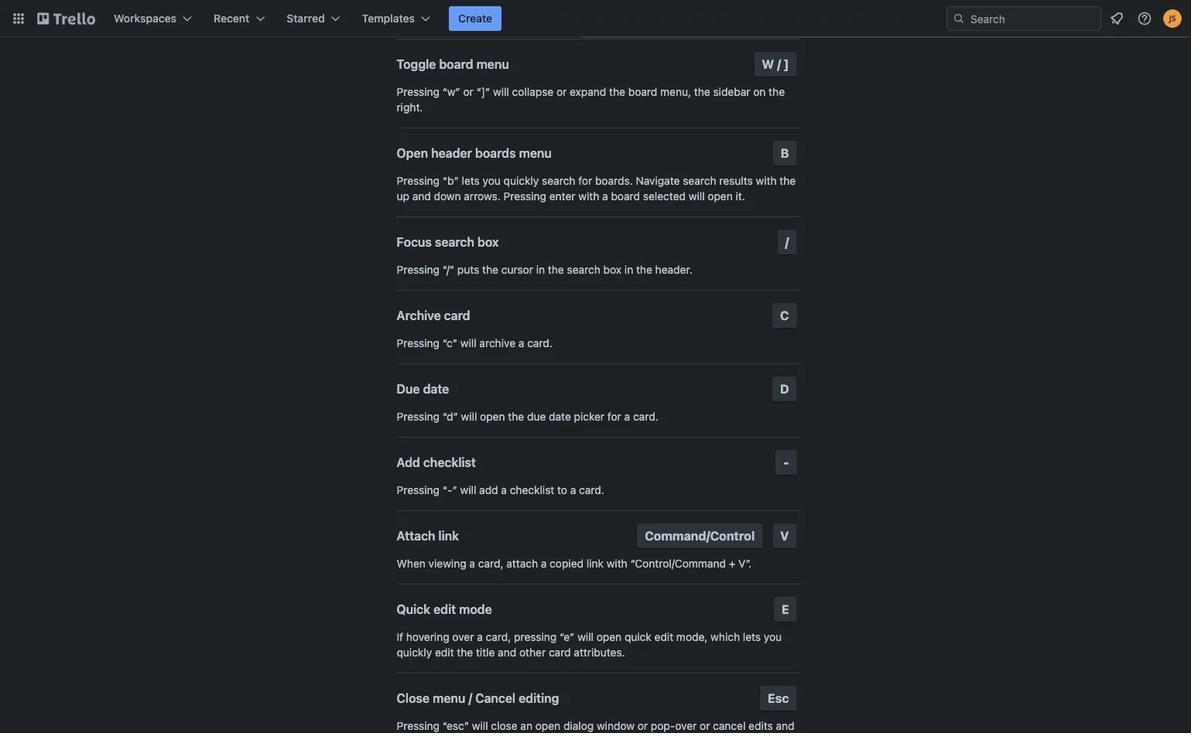 Task type: vqa. For each thing, say whether or not it's contained in the screenshot.
FOR to the top
yes



Task type: describe. For each thing, give the bounding box(es) containing it.
card inside if hovering over a card, pressing "e" will open quick edit mode, which lets you quickly edit the title and other card attributes.
[[549, 647, 571, 660]]

cursor
[[501, 264, 533, 276]]

w
[[762, 57, 774, 72]]

+
[[729, 558, 736, 571]]

menu,
[[660, 86, 691, 98]]

v".
[[739, 558, 752, 571]]

-
[[783, 456, 789, 470]]

open inside pressing "esc" will close an open dialog window or pop-over or cancel edits and
[[536, 720, 561, 733]]

search image
[[953, 12, 965, 25]]

1 horizontal spatial with
[[607, 558, 628, 571]]

attach
[[506, 558, 538, 571]]

which
[[711, 631, 740, 644]]

title
[[476, 647, 495, 660]]

you inside pressing "b" lets you quickly search for boards. navigate search results with the up and down arrows. pressing enter with a board selected will open it.
[[483, 175, 501, 187]]

quick
[[397, 603, 430, 617]]

pressing "/" puts the cursor in the search box in the header.
[[397, 264, 693, 276]]

primary element
[[0, 0, 1191, 37]]

pressing for toggle board menu
[[397, 86, 440, 98]]

1 vertical spatial date
[[549, 411, 571, 423]]

edits
[[749, 720, 773, 733]]

2 horizontal spatial card.
[[633, 411, 659, 423]]

or left cancel
[[700, 720, 710, 733]]

the right puts
[[482, 264, 499, 276]]

add
[[479, 484, 498, 497]]

open inside pressing "b" lets you quickly search for boards. navigate search results with the up and down arrows. pressing enter with a board selected will open it.
[[708, 190, 733, 203]]

back to home image
[[37, 6, 95, 31]]

"esc"
[[443, 720, 469, 733]]

0 vertical spatial /
[[777, 57, 781, 72]]

an
[[521, 720, 533, 733]]

pressing for open header boards menu
[[397, 175, 440, 187]]

2 vertical spatial edit
[[435, 647, 454, 660]]

selected
[[643, 190, 686, 203]]

pop-
[[651, 720, 675, 733]]

0 vertical spatial board
[[439, 57, 473, 72]]

the right "cursor"
[[548, 264, 564, 276]]

pressing "w" or "]" will collapse or expand the board menu, the sidebar on the right.
[[397, 86, 785, 114]]

"d"
[[443, 411, 458, 423]]

archive
[[480, 337, 516, 350]]

a right attach
[[541, 558, 547, 571]]

for inside pressing "b" lets you quickly search for boards. navigate search results with the up and down arrows. pressing enter with a board selected will open it.
[[578, 175, 592, 187]]

pressing for archive card
[[397, 337, 440, 350]]

hovering
[[406, 631, 449, 644]]

1 vertical spatial link
[[587, 558, 604, 571]]

due
[[397, 382, 420, 397]]

attach link
[[397, 529, 459, 544]]

if
[[397, 631, 403, 644]]

archive
[[397, 308, 441, 323]]

search up "/"
[[435, 235, 475, 250]]

0 notifications image
[[1108, 9, 1126, 28]]

will inside pressing "w" or "]" will collapse or expand the board menu, the sidebar on the right.
[[493, 86, 509, 98]]

attach
[[397, 529, 435, 544]]

"e"
[[560, 631, 575, 644]]

pressing "c" will archive a card.
[[397, 337, 553, 350]]

c
[[780, 308, 789, 323]]

header
[[431, 146, 472, 161]]

recent
[[214, 12, 249, 25]]

enter
[[549, 190, 576, 203]]

"control/command
[[631, 558, 726, 571]]

other
[[519, 647, 546, 660]]

]
[[784, 57, 789, 72]]

quick
[[625, 631, 652, 644]]

workspaces button
[[105, 6, 201, 31]]

1 vertical spatial /
[[785, 235, 789, 250]]

search right "cursor"
[[567, 264, 601, 276]]

header.
[[655, 264, 693, 276]]

puts
[[457, 264, 479, 276]]

over inside pressing "esc" will close an open dialog window or pop-over or cancel edits and
[[675, 720, 697, 733]]

close
[[491, 720, 518, 733]]

lets inside pressing "b" lets you quickly search for boards. navigate search results with the up and down arrows. pressing enter with a board selected will open it.
[[462, 175, 480, 187]]

open right "d"
[[480, 411, 505, 423]]

and for header
[[412, 190, 431, 203]]

collapse
[[512, 86, 554, 98]]

due date
[[397, 382, 449, 397]]

quickly inside pressing "b" lets you quickly search for boards. navigate search results with the up and down arrows. pressing enter with a board selected will open it.
[[504, 175, 539, 187]]

search left results
[[683, 175, 717, 187]]

editing
[[519, 692, 559, 706]]

window
[[597, 720, 635, 733]]

pressing "-" will add a checklist to a card.
[[397, 484, 604, 497]]

picker
[[574, 411, 605, 423]]

pressing "d" will open the due date picker for a card.
[[397, 411, 659, 423]]

search up enter
[[542, 175, 576, 187]]

workspaces
[[114, 12, 177, 25]]

w / ]
[[762, 57, 789, 72]]

create
[[458, 12, 492, 25]]

a right picker
[[624, 411, 630, 423]]

"
[[452, 484, 457, 497]]

when
[[397, 558, 426, 571]]

mode,
[[677, 631, 708, 644]]

"]"
[[477, 86, 490, 98]]

pressing
[[514, 631, 557, 644]]

1 horizontal spatial card.
[[579, 484, 604, 497]]

pressing "b" lets you quickly search for boards. navigate search results with the up and down arrows. pressing enter with a board selected will open it.
[[397, 175, 796, 203]]

toggle
[[397, 57, 436, 72]]

quick edit mode
[[397, 603, 492, 617]]

board inside pressing "b" lets you quickly search for boards. navigate search results with the up and down arrows. pressing enter with a board selected will open it.
[[611, 190, 640, 203]]

board inside pressing "w" or "]" will collapse or expand the board menu, the sidebar on the right.
[[628, 86, 657, 98]]

v
[[781, 529, 789, 544]]

"-
[[443, 484, 452, 497]]

"w"
[[443, 86, 460, 98]]

0 horizontal spatial link
[[439, 529, 459, 544]]

will right "
[[460, 484, 476, 497]]

close
[[397, 692, 430, 706]]

0 horizontal spatial card.
[[527, 337, 553, 350]]

attributes.
[[574, 647, 625, 660]]

to
[[557, 484, 567, 497]]

1 vertical spatial menu
[[519, 146, 552, 161]]



Task type: locate. For each thing, give the bounding box(es) containing it.
archive card
[[397, 308, 470, 323]]

/ up c
[[785, 235, 789, 250]]

1 vertical spatial card
[[549, 647, 571, 660]]

a down boards.
[[602, 190, 608, 203]]

and right the title
[[498, 647, 517, 660]]

a inside pressing "b" lets you quickly search for boards. navigate search results with the up and down arrows. pressing enter with a board selected will open it.
[[602, 190, 608, 203]]

when viewing a card, attach a copied link with "control/command + v".
[[397, 558, 752, 571]]

or
[[463, 86, 474, 98], [557, 86, 567, 98], [638, 720, 648, 733], [700, 720, 710, 733]]

for right picker
[[608, 411, 621, 423]]

0 horizontal spatial you
[[483, 175, 501, 187]]

lets inside if hovering over a card, pressing "e" will open quick edit mode, which lets you quickly edit the title and other card attributes.
[[743, 631, 761, 644]]

0 horizontal spatial with
[[578, 190, 599, 203]]

will inside pressing "b" lets you quickly search for boards. navigate search results with the up and down arrows. pressing enter with a board selected will open it.
[[689, 190, 705, 203]]

arrows.
[[464, 190, 501, 203]]

1 in from the left
[[536, 264, 545, 276]]

the down b
[[780, 175, 796, 187]]

templates
[[362, 12, 415, 25]]

pressing "esc" will close an open dialog window or pop-over or cancel edits and
[[397, 720, 795, 734]]

lets up arrows.
[[462, 175, 480, 187]]

box left header.
[[604, 264, 622, 276]]

1 horizontal spatial in
[[625, 264, 633, 276]]

1 horizontal spatial date
[[549, 411, 571, 423]]

pressing up right. on the left of the page
[[397, 86, 440, 98]]

or left expand
[[557, 86, 567, 98]]

checklist left to
[[510, 484, 554, 497]]

0 vertical spatial over
[[452, 631, 474, 644]]

0 vertical spatial with
[[756, 175, 777, 187]]

and
[[412, 190, 431, 203], [498, 647, 517, 660], [776, 720, 795, 733]]

/ left ]
[[777, 57, 781, 72]]

with
[[756, 175, 777, 187], [578, 190, 599, 203], [607, 558, 628, 571]]

will left close
[[472, 720, 488, 733]]

"c"
[[443, 337, 458, 350]]

1 horizontal spatial lets
[[743, 631, 761, 644]]

card, inside if hovering over a card, pressing "e" will open quick edit mode, which lets you quickly edit the title and other card attributes.
[[486, 631, 511, 644]]

0 vertical spatial you
[[483, 175, 501, 187]]

link right copied
[[587, 558, 604, 571]]

cancel
[[713, 720, 746, 733]]

0 vertical spatial card
[[444, 308, 470, 323]]

starred
[[287, 12, 325, 25]]

and inside pressing "b" lets you quickly search for boards. navigate search results with the up and down arrows. pressing enter with a board selected will open it.
[[412, 190, 431, 203]]

Search field
[[947, 6, 1102, 31]]

"b"
[[443, 175, 459, 187]]

you down e
[[764, 631, 782, 644]]

2 in from the left
[[625, 264, 633, 276]]

a right viewing
[[469, 558, 475, 571]]

will inside if hovering over a card, pressing "e" will open quick edit mode, which lets you quickly edit the title and other card attributes.
[[578, 631, 594, 644]]

edit down hovering
[[435, 647, 454, 660]]

d
[[780, 382, 789, 397]]

boards.
[[595, 175, 633, 187]]

0 vertical spatial menu
[[476, 57, 509, 72]]

1 vertical spatial card,
[[486, 631, 511, 644]]

1 vertical spatial box
[[604, 264, 622, 276]]

1 vertical spatial for
[[608, 411, 621, 423]]

card up "c"
[[444, 308, 470, 323]]

card. right to
[[579, 484, 604, 497]]

will right the "e"
[[578, 631, 594, 644]]

and for menu
[[776, 720, 795, 733]]

due
[[527, 411, 546, 423]]

over inside if hovering over a card, pressing "e" will open quick edit mode, which lets you quickly edit the title and other card attributes.
[[452, 631, 474, 644]]

1 horizontal spatial and
[[498, 647, 517, 660]]

the right on in the top of the page
[[769, 86, 785, 98]]

on
[[753, 86, 766, 98]]

e
[[782, 603, 789, 617]]

pressing down archive
[[397, 337, 440, 350]]

1 vertical spatial over
[[675, 720, 697, 733]]

a right to
[[570, 484, 576, 497]]

will inside pressing "esc" will close an open dialog window or pop-over or cancel edits and
[[472, 720, 488, 733]]

viewing
[[429, 558, 467, 571]]

the left the title
[[457, 647, 473, 660]]

recent button
[[204, 6, 274, 31]]

will
[[493, 86, 509, 98], [689, 190, 705, 203], [460, 337, 477, 350], [461, 411, 477, 423], [460, 484, 476, 497], [578, 631, 594, 644], [472, 720, 488, 733]]

open
[[397, 146, 428, 161]]

will right selected
[[689, 190, 705, 203]]

the
[[609, 86, 625, 98], [694, 86, 710, 98], [769, 86, 785, 98], [780, 175, 796, 187], [482, 264, 499, 276], [548, 264, 564, 276], [636, 264, 652, 276], [508, 411, 524, 423], [457, 647, 473, 660]]

dialog
[[564, 720, 594, 733]]

menu right boards
[[519, 146, 552, 161]]

0 horizontal spatial /
[[469, 692, 472, 706]]

1 vertical spatial and
[[498, 647, 517, 660]]

menu up "esc" at the left of page
[[433, 692, 466, 706]]

1 horizontal spatial for
[[608, 411, 621, 423]]

the right menu,
[[694, 86, 710, 98]]

box up puts
[[478, 235, 499, 250]]

2 vertical spatial menu
[[433, 692, 466, 706]]

copied
[[550, 558, 584, 571]]

open inside if hovering over a card, pressing "e" will open quick edit mode, which lets you quickly edit the title and other card attributes.
[[597, 631, 622, 644]]

with right enter
[[578, 190, 599, 203]]

will right "]"
[[493, 86, 509, 98]]

open up 'attributes.' at bottom
[[597, 631, 622, 644]]

with right copied
[[607, 558, 628, 571]]

open
[[708, 190, 733, 203], [480, 411, 505, 423], [597, 631, 622, 644], [536, 720, 561, 733]]

over down mode
[[452, 631, 474, 644]]

1 vertical spatial lets
[[743, 631, 761, 644]]

quickly
[[504, 175, 539, 187], [397, 647, 432, 660]]

create button
[[449, 6, 502, 31]]

focus
[[397, 235, 432, 250]]

0 horizontal spatial date
[[423, 382, 449, 397]]

focus search box
[[397, 235, 499, 250]]

1 horizontal spatial checklist
[[510, 484, 554, 497]]

you up arrows.
[[483, 175, 501, 187]]

for
[[578, 175, 592, 187], [608, 411, 621, 423]]

sidebar
[[713, 86, 750, 98]]

and inside if hovering over a card, pressing "e" will open quick edit mode, which lets you quickly edit the title and other card attributes.
[[498, 647, 517, 660]]

open header boards menu
[[397, 146, 552, 161]]

and right the edits
[[776, 720, 795, 733]]

0 horizontal spatial in
[[536, 264, 545, 276]]

the inside if hovering over a card, pressing "e" will open quick edit mode, which lets you quickly edit the title and other card attributes.
[[457, 647, 473, 660]]

pressing up the up
[[397, 175, 440, 187]]

the right expand
[[609, 86, 625, 98]]

0 horizontal spatial over
[[452, 631, 474, 644]]

0 vertical spatial link
[[439, 529, 459, 544]]

menu
[[476, 57, 509, 72], [519, 146, 552, 161], [433, 692, 466, 706]]

0 horizontal spatial menu
[[433, 692, 466, 706]]

card, left attach
[[478, 558, 504, 571]]

2 horizontal spatial menu
[[519, 146, 552, 161]]

0 vertical spatial date
[[423, 382, 449, 397]]

1 horizontal spatial over
[[675, 720, 697, 733]]

1 vertical spatial quickly
[[397, 647, 432, 660]]

pressing inside pressing "w" or "]" will collapse or expand the board menu, the sidebar on the right.
[[397, 86, 440, 98]]

1 vertical spatial checklist
[[510, 484, 554, 497]]

command/control
[[645, 529, 755, 544]]

checklist up "-
[[423, 456, 476, 470]]

the inside pressing "b" lets you quickly search for boards. navigate search results with the up and down arrows. pressing enter with a board selected will open it.
[[780, 175, 796, 187]]

navigate
[[636, 175, 680, 187]]

b
[[781, 146, 789, 161]]

quickly down boards
[[504, 175, 539, 187]]

pressing down add
[[397, 484, 440, 497]]

0 vertical spatial box
[[478, 235, 499, 250]]

2 vertical spatial card.
[[579, 484, 604, 497]]

card. right archive
[[527, 337, 553, 350]]

2 horizontal spatial /
[[785, 235, 789, 250]]

for left boards.
[[578, 175, 592, 187]]

0 horizontal spatial checklist
[[423, 456, 476, 470]]

0 horizontal spatial lets
[[462, 175, 480, 187]]

"/"
[[443, 264, 455, 276]]

pressing for close menu / cancel editing
[[397, 720, 440, 733]]

pressing down close
[[397, 720, 440, 733]]

the left header.
[[636, 264, 652, 276]]

with right results
[[756, 175, 777, 187]]

starred button
[[277, 6, 350, 31]]

0 horizontal spatial card
[[444, 308, 470, 323]]

pressing for due date
[[397, 411, 440, 423]]

boards
[[475, 146, 516, 161]]

0 horizontal spatial for
[[578, 175, 592, 187]]

a
[[602, 190, 608, 203], [519, 337, 524, 350], [624, 411, 630, 423], [501, 484, 507, 497], [570, 484, 576, 497], [469, 558, 475, 571], [541, 558, 547, 571], [477, 631, 483, 644]]

edit right quick
[[655, 631, 674, 644]]

0 vertical spatial lets
[[462, 175, 480, 187]]

1 horizontal spatial box
[[604, 264, 622, 276]]

in left header.
[[625, 264, 633, 276]]

in
[[536, 264, 545, 276], [625, 264, 633, 276]]

2 vertical spatial with
[[607, 558, 628, 571]]

will right "d"
[[461, 411, 477, 423]]

card.
[[527, 337, 553, 350], [633, 411, 659, 423], [579, 484, 604, 497]]

over left cancel
[[675, 720, 697, 733]]

card, up the title
[[486, 631, 511, 644]]

1 vertical spatial edit
[[655, 631, 674, 644]]

0 vertical spatial checklist
[[423, 456, 476, 470]]

results
[[719, 175, 753, 187]]

2 horizontal spatial and
[[776, 720, 795, 733]]

board down boards.
[[611, 190, 640, 203]]

menu up "]"
[[476, 57, 509, 72]]

a up the title
[[477, 631, 483, 644]]

you inside if hovering over a card, pressing "e" will open quick edit mode, which lets you quickly edit the title and other card attributes.
[[764, 631, 782, 644]]

2 vertical spatial board
[[611, 190, 640, 203]]

or left pop-
[[638, 720, 648, 733]]

checklist
[[423, 456, 476, 470], [510, 484, 554, 497]]

quickly down hovering
[[397, 647, 432, 660]]

2 vertical spatial and
[[776, 720, 795, 733]]

pressing for focus search box
[[397, 264, 440, 276]]

lets
[[462, 175, 480, 187], [743, 631, 761, 644]]

1 vertical spatial card.
[[633, 411, 659, 423]]

lets right which
[[743, 631, 761, 644]]

1 horizontal spatial /
[[777, 57, 781, 72]]

0 vertical spatial and
[[412, 190, 431, 203]]

pressing down focus
[[397, 264, 440, 276]]

quickly inside if hovering over a card, pressing "e" will open quick edit mode, which lets you quickly edit the title and other card attributes.
[[397, 647, 432, 660]]

edit left mode
[[434, 603, 456, 617]]

down
[[434, 190, 461, 203]]

in right "cursor"
[[536, 264, 545, 276]]

open right an
[[536, 720, 561, 733]]

board left menu,
[[628, 86, 657, 98]]

0 vertical spatial edit
[[434, 603, 456, 617]]

0 vertical spatial card.
[[527, 337, 553, 350]]

board up "w"
[[439, 57, 473, 72]]

1 vertical spatial you
[[764, 631, 782, 644]]

templates button
[[353, 6, 440, 31]]

john smith (johnsmith38824343) image
[[1164, 9, 1182, 28]]

add
[[397, 456, 420, 470]]

expand
[[570, 86, 606, 98]]

pressing inside pressing "esc" will close an open dialog window or pop-over or cancel edits and
[[397, 720, 440, 733]]

1 vertical spatial board
[[628, 86, 657, 98]]

close menu / cancel editing
[[397, 692, 559, 706]]

open information menu image
[[1137, 11, 1153, 26]]

a right 'add'
[[501, 484, 507, 497]]

1 vertical spatial with
[[578, 190, 599, 203]]

2 vertical spatial /
[[469, 692, 472, 706]]

card down the "e"
[[549, 647, 571, 660]]

1 horizontal spatial card
[[549, 647, 571, 660]]

1 horizontal spatial menu
[[476, 57, 509, 72]]

0 vertical spatial for
[[578, 175, 592, 187]]

1 horizontal spatial quickly
[[504, 175, 539, 187]]

0 horizontal spatial and
[[412, 190, 431, 203]]

add checklist
[[397, 456, 476, 470]]

open left the it.
[[708, 190, 733, 203]]

and right the up
[[412, 190, 431, 203]]

pressing left enter
[[504, 190, 547, 203]]

it.
[[736, 190, 745, 203]]

esc
[[768, 692, 789, 706]]

1 horizontal spatial you
[[764, 631, 782, 644]]

will right "c"
[[460, 337, 477, 350]]

a right archive
[[519, 337, 524, 350]]

date
[[423, 382, 449, 397], [549, 411, 571, 423]]

pressing down due date
[[397, 411, 440, 423]]

or left "]"
[[463, 86, 474, 98]]

pressing for add checklist
[[397, 484, 440, 497]]

the left due
[[508, 411, 524, 423]]

1 horizontal spatial link
[[587, 558, 604, 571]]

card. right picker
[[633, 411, 659, 423]]

0 vertical spatial card,
[[478, 558, 504, 571]]

pressing
[[397, 86, 440, 98], [397, 175, 440, 187], [504, 190, 547, 203], [397, 264, 440, 276], [397, 337, 440, 350], [397, 411, 440, 423], [397, 484, 440, 497], [397, 720, 440, 733]]

and inside pressing "esc" will close an open dialog window or pop-over or cancel edits and
[[776, 720, 795, 733]]

you
[[483, 175, 501, 187], [764, 631, 782, 644]]

2 horizontal spatial with
[[756, 175, 777, 187]]

box
[[478, 235, 499, 250], [604, 264, 622, 276]]

link up viewing
[[439, 529, 459, 544]]

mode
[[459, 603, 492, 617]]

a inside if hovering over a card, pressing "e" will open quick edit mode, which lets you quickly edit the title and other card attributes.
[[477, 631, 483, 644]]

up
[[397, 190, 409, 203]]

0 horizontal spatial box
[[478, 235, 499, 250]]

search
[[542, 175, 576, 187], [683, 175, 717, 187], [435, 235, 475, 250], [567, 264, 601, 276]]

0 horizontal spatial quickly
[[397, 647, 432, 660]]

0 vertical spatial quickly
[[504, 175, 539, 187]]

toggle board menu
[[397, 57, 509, 72]]

/ left the cancel
[[469, 692, 472, 706]]



